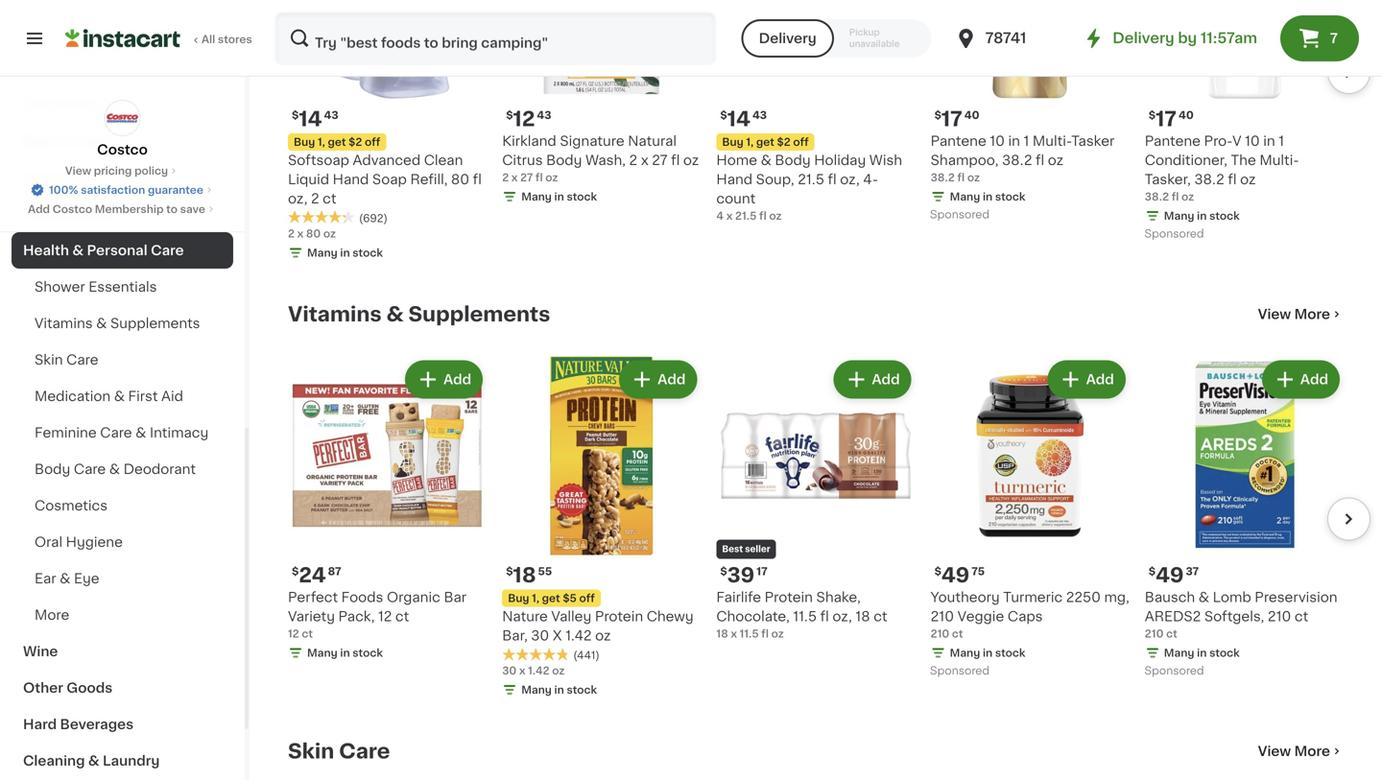 Task type: vqa. For each thing, say whether or not it's contained in the screenshot.
PROBIOTIC within the good culture Probiotic 2% Reduced Fat Milk 59 fl oz
no



Task type: locate. For each thing, give the bounding box(es) containing it.
1, up home
[[747, 137, 754, 147]]

more link
[[12, 597, 233, 634]]

0 horizontal spatial 30
[[502, 666, 517, 677]]

37
[[1186, 567, 1200, 577]]

1, for home & body holiday wish hand soup, 21.5 fl oz, 4- count
[[747, 137, 754, 147]]

oz up (441)
[[595, 630, 611, 643]]

1 vertical spatial view
[[1259, 308, 1292, 321]]

1 40 from the left
[[965, 110, 980, 120]]

soap
[[373, 173, 407, 186]]

4
[[717, 211, 724, 221]]

essentials
[[89, 280, 157, 294]]

add costco membership to save link
[[28, 202, 217, 217]]

$ 14 43 for home & body holiday wish hand soup, 21.5 fl oz, 4- count
[[721, 109, 767, 129]]

2 40 from the left
[[1179, 110, 1194, 120]]

product group containing 24
[[288, 357, 487, 665]]

2 $ 14 43 from the left
[[721, 109, 767, 129]]

buy
[[294, 137, 315, 147], [723, 137, 744, 147], [508, 594, 530, 604]]

14 up "softsoap"
[[299, 109, 322, 129]]

$
[[292, 110, 299, 120], [721, 110, 728, 120], [506, 110, 513, 120], [935, 110, 942, 120], [1149, 110, 1156, 120], [292, 567, 299, 577], [721, 567, 728, 577], [506, 567, 513, 577], [935, 567, 942, 577], [1149, 567, 1156, 577]]

2 1 from the left
[[1279, 134, 1285, 148]]

3 add button from the left
[[836, 362, 910, 397]]

stock for areds2
[[1210, 648, 1240, 659]]

80 inside softsoap advanced clean liquid hand soap refill, 80 fl oz, 2 ct
[[451, 173, 470, 186]]

0 horizontal spatial 49
[[942, 566, 970, 586]]

pantene up shampoo,
[[931, 134, 987, 148]]

0 horizontal spatial off
[[365, 137, 381, 147]]

1 1 from the left
[[1024, 134, 1030, 148]]

many down areds2
[[1165, 648, 1195, 659]]

$ inside $ 49 37
[[1149, 567, 1156, 577]]

pantene inside pantene pro-v 10 in 1 conditioner, the multi- tasker, 38.2 fl oz 38.2 fl oz
[[1145, 134, 1201, 148]]

protein
[[765, 591, 813, 605], [595, 610, 644, 624]]

0 horizontal spatial 10
[[990, 134, 1005, 148]]

1 14 from the left
[[299, 109, 322, 129]]

buy 1, get $2 off for softsoap advanced clean liquid hand soap refill, 80 fl oz, 2 ct
[[294, 137, 381, 147]]

17 right 39
[[757, 567, 768, 577]]

health & personal care link
[[12, 232, 233, 269]]

item carousel region containing 14
[[261, 0, 1371, 272]]

2 49 from the left
[[1156, 566, 1185, 586]]

$ up home
[[721, 110, 728, 120]]

cleaning
[[23, 755, 85, 768]]

other
[[23, 682, 63, 695]]

intimacy
[[150, 426, 209, 440]]

sponsored badge image down veggie
[[931, 667, 989, 678]]

ct inside softsoap advanced clean liquid hand soap refill, 80 fl oz, 2 ct
[[323, 192, 337, 205]]

$ inside $ 39 17
[[721, 567, 728, 577]]

1 vertical spatial 80
[[306, 228, 321, 239]]

0 horizontal spatial skin
[[35, 353, 63, 367]]

sponsored badge image for pantene pro-v 10 in 1 conditioner, the multi- tasker, 38.2 fl oz
[[1145, 229, 1204, 240]]

14 up home
[[728, 109, 751, 129]]

0 horizontal spatial 80
[[306, 228, 321, 239]]

service type group
[[742, 19, 932, 58]]

care inside 'link'
[[151, 244, 184, 257]]

many in stock for pantene 10 in 1 multi-tasker shampoo, 38.2 fl oz
[[950, 191, 1026, 202]]

delivery inside button
[[759, 32, 817, 45]]

2 goods from the top
[[67, 682, 113, 695]]

oz
[[684, 154, 699, 167], [1048, 154, 1064, 167], [546, 172, 558, 183], [968, 172, 980, 183], [1241, 173, 1257, 186], [1182, 191, 1195, 202], [770, 211, 782, 221], [324, 228, 336, 239], [772, 629, 784, 640], [595, 630, 611, 643], [552, 666, 565, 677]]

organic
[[387, 591, 441, 605]]

1 left tasker on the top right
[[1024, 134, 1030, 148]]

all
[[202, 34, 215, 45]]

1 item carousel region from the top
[[261, 0, 1371, 272]]

pantene for pantene pro-v 10 in 1 conditioner, the multi- tasker, 38.2 fl oz
[[1145, 134, 1201, 148]]

view for vitamins & supplements
[[1259, 308, 1292, 321]]

1 vertical spatial view more
[[1259, 745, 1331, 759]]

21.5
[[798, 173, 825, 186], [736, 211, 757, 221]]

1 vertical spatial 11.5
[[740, 629, 759, 640]]

30
[[531, 630, 550, 643], [502, 666, 517, 677]]

43 inside $ 12 43
[[537, 110, 552, 120]]

add button for fairlife protein shake, chocolate, 11.5 fl oz, 18 ct
[[836, 362, 910, 397]]

11.5 down chocolate,
[[740, 629, 759, 640]]

get left $5
[[542, 594, 561, 604]]

oz, inside home & body holiday wish hand soup, 21.5 fl oz, 4- count 4 x 21.5 fl oz
[[841, 173, 860, 186]]

1 horizontal spatial skin care
[[288, 742, 390, 762]]

0 vertical spatial skin
[[35, 353, 63, 367]]

0 horizontal spatial 1
[[1024, 134, 1030, 148]]

2 view more link from the top
[[1259, 742, 1344, 762]]

11.5 down shake,
[[794, 610, 817, 624]]

1 inside pantene 10 in 1 multi-tasker shampoo, 38.2 fl oz 38.2 fl oz
[[1024, 134, 1030, 148]]

2 $2 from the left
[[777, 137, 791, 147]]

1 horizontal spatial vitamins & supplements
[[288, 304, 551, 324]]

supplements
[[409, 304, 551, 324], [110, 317, 200, 330]]

1 horizontal spatial 49
[[1156, 566, 1185, 586]]

protein right valley
[[595, 610, 644, 624]]

stock down "softgels,"
[[1210, 648, 1240, 659]]

hand down "softsoap"
[[333, 173, 369, 186]]

2 add button from the left
[[622, 362, 696, 397]]

27
[[652, 154, 668, 167], [521, 172, 533, 183]]

49 left the 75
[[942, 566, 970, 586]]

1 view more from the top
[[1259, 308, 1331, 321]]

hard beverages
[[23, 718, 134, 732]]

43 for softsoap advanced clean liquid hand soap refill, 80 fl oz, 2 ct
[[324, 110, 339, 120]]

21.5 down count
[[736, 211, 757, 221]]

1 horizontal spatial get
[[542, 594, 561, 604]]

oz down soup,
[[770, 211, 782, 221]]

costco up view pricing policy link
[[97, 143, 148, 157]]

40 for pro-
[[1179, 110, 1194, 120]]

11.5
[[794, 610, 817, 624], [740, 629, 759, 640]]

kirkland
[[502, 134, 557, 148]]

fl
[[671, 154, 680, 167], [1036, 154, 1045, 167], [536, 172, 543, 183], [958, 172, 965, 183], [473, 173, 482, 186], [828, 173, 837, 186], [1229, 173, 1237, 186], [1172, 191, 1180, 202], [760, 211, 767, 221], [821, 610, 830, 624], [762, 629, 769, 640]]

2 horizontal spatial 1,
[[747, 137, 754, 147]]

30 x 1.42 oz
[[502, 666, 565, 677]]

oz,
[[841, 173, 860, 186], [288, 192, 308, 205], [833, 610, 853, 624]]

many in stock for bausch & lomb preservision areds2 softgels, 210 ct
[[1165, 648, 1240, 659]]

0 vertical spatial view more
[[1259, 308, 1331, 321]]

paper goods link
[[12, 196, 233, 232]]

2 buy 1, get $2 off from the left
[[723, 137, 809, 147]]

mg,
[[1105, 591, 1130, 605]]

product group
[[931, 0, 1130, 226], [1145, 0, 1344, 245], [288, 357, 487, 665], [502, 357, 701, 702], [717, 357, 916, 642], [931, 357, 1130, 682], [1145, 357, 1344, 682]]

49 up bausch
[[1156, 566, 1185, 586]]

1 $ 14 43 from the left
[[292, 109, 339, 129]]

49
[[942, 566, 970, 586], [1156, 566, 1185, 586]]

membership
[[95, 204, 164, 215]]

1,
[[318, 137, 325, 147], [747, 137, 754, 147], [532, 594, 540, 604]]

oz down tasker,
[[1182, 191, 1195, 202]]

1 horizontal spatial multi-
[[1260, 154, 1300, 167]]

0 horizontal spatial vitamins & supplements
[[35, 317, 200, 330]]

★★★★★
[[288, 210, 355, 224], [288, 210, 355, 224], [502, 648, 570, 661], [502, 648, 570, 661]]

$ for perfect foods organic bar variety pack, 12 ct
[[292, 567, 299, 577]]

$ for bausch & lomb preservision areds2 softgels, 210 ct
[[1149, 567, 1156, 577]]

in down pantene pro-v 10 in 1 conditioner, the multi- tasker, 38.2 fl oz 38.2 fl oz
[[1198, 211, 1208, 221]]

1 horizontal spatial skin
[[288, 742, 334, 762]]

1 horizontal spatial $2
[[777, 137, 791, 147]]

off
[[365, 137, 381, 147], [794, 137, 809, 147], [580, 594, 595, 604]]

1 horizontal spatial costco
[[97, 143, 148, 157]]

pantene for pantene 10 in 1 multi-tasker shampoo, 38.2 fl oz
[[931, 134, 987, 148]]

ct inside 'youtheory turmeric 2250 mg, 210 veggie caps 210 ct'
[[953, 629, 964, 640]]

get for nature valley protein chewy bar, 30 x 1.42 oz
[[542, 594, 561, 604]]

0 vertical spatial goods
[[67, 207, 113, 221]]

cosmetics
[[35, 499, 108, 513]]

1 vertical spatial 18
[[856, 610, 871, 624]]

1 horizontal spatial 14
[[728, 109, 751, 129]]

10 inside pantene pro-v 10 in 1 conditioner, the multi- tasker, 38.2 fl oz 38.2 fl oz
[[1246, 134, 1261, 148]]

many in stock down '30 x 1.42 oz'
[[522, 685, 597, 696]]

many for perfect foods organic bar variety pack, 12 ct
[[307, 648, 338, 659]]

many in stock down shampoo,
[[950, 191, 1026, 202]]

0 vertical spatial multi-
[[1033, 134, 1072, 148]]

goods down satisfaction
[[67, 207, 113, 221]]

1 hand from the left
[[333, 173, 369, 186]]

1 horizontal spatial 30
[[531, 630, 550, 643]]

in down pack,
[[340, 648, 350, 659]]

hand up count
[[717, 173, 753, 186]]

skin care
[[35, 353, 98, 367], [288, 742, 390, 762]]

oz, for 2
[[288, 192, 308, 205]]

0 vertical spatial skin care
[[35, 353, 98, 367]]

49 for $ 49 75
[[942, 566, 970, 586]]

stock down pantene pro-v 10 in 1 conditioner, the multi- tasker, 38.2 fl oz 38.2 fl oz
[[1210, 211, 1240, 221]]

0 horizontal spatial 17
[[757, 567, 768, 577]]

1 horizontal spatial delivery
[[1113, 31, 1175, 45]]

many in stock down tasker,
[[1165, 211, 1240, 221]]

2 hand from the left
[[717, 173, 753, 186]]

pantene up conditioner,
[[1145, 134, 1201, 148]]

oral hygiene link
[[12, 524, 233, 561]]

1 vertical spatial skin care link
[[288, 741, 390, 764]]

many down 2 x 80 oz
[[307, 248, 338, 258]]

& inside 'link'
[[72, 244, 84, 257]]

17 inside $ 39 17
[[757, 567, 768, 577]]

oz, for 4-
[[841, 173, 860, 186]]

0 vertical spatial costco
[[97, 143, 148, 157]]

more for skin care
[[1295, 745, 1331, 759]]

$2 up soup,
[[777, 137, 791, 147]]

view more link
[[1259, 305, 1344, 324], [1259, 742, 1344, 762]]

skin
[[35, 353, 63, 367], [288, 742, 334, 762]]

in left tasker on the top right
[[1009, 134, 1021, 148]]

$ inside $ 49 75
[[935, 567, 942, 577]]

$ 24 87
[[292, 566, 342, 586]]

None search field
[[275, 12, 717, 65]]

40
[[965, 110, 980, 120], [1179, 110, 1194, 120]]

0 horizontal spatial get
[[328, 137, 346, 147]]

1 inside pantene pro-v 10 in 1 conditioner, the multi- tasker, 38.2 fl oz 38.2 fl oz
[[1279, 134, 1285, 148]]

$ up conditioner,
[[1149, 110, 1156, 120]]

0 vertical spatial skin care link
[[12, 342, 233, 378]]

0 horizontal spatial 40
[[965, 110, 980, 120]]

buy for softsoap advanced clean liquid hand soap refill, 80 fl oz, 2 ct
[[294, 137, 315, 147]]

18 down chocolate,
[[717, 629, 729, 640]]

2 x 80 oz
[[288, 228, 336, 239]]

many in stock down areds2
[[1165, 648, 1240, 659]]

goods for other goods
[[67, 682, 113, 695]]

buy up nature
[[508, 594, 530, 604]]

12 down variety
[[288, 629, 299, 640]]

0 horizontal spatial body
[[35, 463, 70, 476]]

2 horizontal spatial 17
[[1156, 109, 1177, 129]]

18 down shake,
[[856, 610, 871, 624]]

buy 1, get $2 off
[[294, 137, 381, 147], [723, 137, 809, 147]]

1 horizontal spatial 21.5
[[798, 173, 825, 186]]

& inside home & body holiday wish hand soup, 21.5 fl oz, 4- count 4 x 21.5 fl oz
[[761, 154, 772, 167]]

0 vertical spatial more
[[1295, 308, 1331, 321]]

0 horizontal spatial hand
[[333, 173, 369, 186]]

many in stock down veggie
[[950, 648, 1026, 659]]

1 $ 17 40 from the left
[[935, 109, 980, 129]]

best
[[723, 546, 743, 554]]

1 horizontal spatial $ 14 43
[[721, 109, 767, 129]]

many for pantene 10 in 1 multi-tasker shampoo, 38.2 fl oz
[[950, 191, 981, 202]]

tasker
[[1072, 134, 1115, 148]]

valley
[[552, 610, 592, 624]]

0 horizontal spatial buy 1, get $2 off
[[294, 137, 381, 147]]

$ up perfect
[[292, 567, 299, 577]]

1 vertical spatial multi-
[[1260, 154, 1300, 167]]

1 10 from the left
[[990, 134, 1005, 148]]

stock
[[567, 191, 597, 202], [996, 191, 1026, 202], [1210, 211, 1240, 221], [353, 248, 383, 258], [353, 648, 383, 659], [996, 648, 1026, 659], [1210, 648, 1240, 659], [567, 685, 597, 696]]

1 vertical spatial costco
[[53, 204, 92, 215]]

0 horizontal spatial 1,
[[318, 137, 325, 147]]

1 view more link from the top
[[1259, 305, 1344, 324]]

pantene inside pantene 10 in 1 multi-tasker shampoo, 38.2 fl oz 38.2 fl oz
[[931, 134, 987, 148]]

0 vertical spatial oz,
[[841, 173, 860, 186]]

multi- inside pantene pro-v 10 in 1 conditioner, the multi- tasker, 38.2 fl oz 38.2 fl oz
[[1260, 154, 1300, 167]]

1 vertical spatial more
[[35, 609, 69, 622]]

$ inside the $ 24 87
[[292, 567, 299, 577]]

2 $ 17 40 from the left
[[1149, 109, 1194, 129]]

instacart logo image
[[65, 27, 181, 50]]

2 item carousel region from the top
[[261, 349, 1371, 710]]

oz down kirkland
[[546, 172, 558, 183]]

1 goods from the top
[[67, 207, 113, 221]]

27 down natural
[[652, 154, 668, 167]]

0 vertical spatial item carousel region
[[261, 0, 1371, 272]]

17
[[942, 109, 963, 129], [1156, 109, 1177, 129], [757, 567, 768, 577]]

view pricing policy link
[[65, 163, 180, 179]]

fl down the
[[1229, 173, 1237, 186]]

1 horizontal spatial off
[[580, 594, 595, 604]]

1 horizontal spatial buy
[[508, 594, 530, 604]]

stock down pack,
[[353, 648, 383, 659]]

1 horizontal spatial pantene
[[1145, 134, 1201, 148]]

$ up bausch
[[1149, 567, 1156, 577]]

12 right pack,
[[378, 610, 392, 624]]

many down citrus
[[522, 191, 552, 202]]

x down chocolate,
[[731, 629, 738, 640]]

$ up youtheory at right
[[935, 567, 942, 577]]

80 down clean
[[451, 173, 470, 186]]

14 for softsoap advanced clean liquid hand soap refill, 80 fl oz, 2 ct
[[299, 109, 322, 129]]

other goods
[[23, 682, 113, 695]]

1 horizontal spatial 12
[[378, 610, 392, 624]]

10
[[990, 134, 1005, 148], [1246, 134, 1261, 148]]

3 43 from the left
[[537, 110, 552, 120]]

oral hygiene
[[35, 536, 123, 549]]

health
[[23, 244, 69, 257]]

many down tasker,
[[1165, 211, 1195, 221]]

0 horizontal spatial $ 14 43
[[292, 109, 339, 129]]

cosmetics link
[[12, 488, 233, 524]]

body down feminine
[[35, 463, 70, 476]]

delivery by 11:57am link
[[1083, 27, 1258, 50]]

sponsored badge image down tasker,
[[1145, 229, 1204, 240]]

0 horizontal spatial 18
[[513, 566, 536, 586]]

sponsored badge image down shampoo,
[[931, 210, 989, 221]]

43 up "softsoap"
[[324, 110, 339, 120]]

buy up "softsoap"
[[294, 137, 315, 147]]

1 horizontal spatial 17
[[942, 109, 963, 129]]

0 horizontal spatial 1.42
[[528, 666, 550, 677]]

1 horizontal spatial hand
[[717, 173, 753, 186]]

1 horizontal spatial 10
[[1246, 134, 1261, 148]]

stock for body
[[567, 191, 597, 202]]

2 horizontal spatial 12
[[513, 109, 535, 129]]

softgels,
[[1205, 610, 1265, 624]]

0 horizontal spatial costco
[[53, 204, 92, 215]]

more for vitamins & supplements
[[1295, 308, 1331, 321]]

body down "signature"
[[547, 154, 582, 167]]

satisfaction
[[81, 185, 145, 195]]

fl down chocolate,
[[762, 629, 769, 640]]

2 14 from the left
[[728, 109, 751, 129]]

1 vertical spatial 1.42
[[528, 666, 550, 677]]

2
[[630, 154, 638, 167], [502, 172, 509, 183], [311, 192, 319, 205], [288, 228, 295, 239]]

oz, left 4- on the top right of the page
[[841, 173, 860, 186]]

guarantee
[[148, 185, 203, 195]]

youtheory
[[931, 591, 1000, 605]]

0 horizontal spatial multi-
[[1033, 134, 1072, 148]]

care
[[151, 244, 184, 257], [66, 353, 98, 367], [100, 426, 132, 440], [74, 463, 106, 476], [339, 742, 390, 762]]

$ inside $ 12 43
[[506, 110, 513, 120]]

0 horizontal spatial 43
[[324, 110, 339, 120]]

1 49 from the left
[[942, 566, 970, 586]]

0 horizontal spatial $2
[[349, 137, 362, 147]]

wine
[[23, 645, 58, 659]]

$ 17 40
[[935, 109, 980, 129], [1149, 109, 1194, 129]]

1 vertical spatial protein
[[595, 610, 644, 624]]

vitamins down shower
[[35, 317, 93, 330]]

$ 49 37
[[1149, 566, 1200, 586]]

get up "softsoap"
[[328, 137, 346, 147]]

2 43 from the left
[[753, 110, 767, 120]]

stock for multi-
[[996, 191, 1026, 202]]

1 horizontal spatial 1.42
[[566, 630, 592, 643]]

many down shampoo,
[[950, 191, 981, 202]]

delivery
[[1113, 31, 1175, 45], [759, 32, 817, 45]]

advanced
[[353, 154, 421, 167]]

body
[[775, 154, 811, 167], [547, 154, 582, 167], [35, 463, 70, 476]]

0 horizontal spatial 11.5
[[740, 629, 759, 640]]

1 vertical spatial item carousel region
[[261, 349, 1371, 710]]

get up home
[[757, 137, 775, 147]]

1 vertical spatial 27
[[521, 172, 533, 183]]

2 pantene from the left
[[1145, 134, 1201, 148]]

foods
[[342, 591, 384, 605]]

protein up chocolate,
[[765, 591, 813, 605]]

x down natural
[[641, 154, 649, 167]]

30 left x
[[531, 630, 550, 643]]

x right '4'
[[727, 211, 733, 221]]

0 horizontal spatial delivery
[[759, 32, 817, 45]]

1 $2 from the left
[[349, 137, 362, 147]]

1 horizontal spatial 18
[[717, 629, 729, 640]]

1 pantene from the left
[[931, 134, 987, 148]]

view more link for skin care
[[1259, 742, 1344, 762]]

item carousel region
[[261, 0, 1371, 272], [261, 349, 1371, 710]]

view more
[[1259, 308, 1331, 321], [1259, 745, 1331, 759]]

perfect
[[288, 591, 338, 605]]

beer & cider
[[23, 134, 111, 148]]

2 view more from the top
[[1259, 745, 1331, 759]]

ct
[[323, 192, 337, 205], [396, 610, 409, 624], [874, 610, 888, 624], [1295, 610, 1309, 624], [302, 629, 313, 640], [953, 629, 964, 640], [1167, 629, 1178, 640]]

1 horizontal spatial 43
[[537, 110, 552, 120]]

areds2
[[1145, 610, 1202, 624]]

2 vertical spatial 12
[[288, 629, 299, 640]]

0 vertical spatial 80
[[451, 173, 470, 186]]

0 vertical spatial 30
[[531, 630, 550, 643]]

2 horizontal spatial get
[[757, 137, 775, 147]]

$ inside $ 18 55
[[506, 567, 513, 577]]

1 right v
[[1279, 134, 1285, 148]]

30 down bar,
[[502, 666, 517, 677]]

21.5 down holiday
[[798, 173, 825, 186]]

x inside fairlife protein shake, chocolate, 11.5 fl oz, 18 ct 18 x 11.5 fl oz
[[731, 629, 738, 640]]

17 up shampoo,
[[942, 109, 963, 129]]

sponsored badge image
[[931, 210, 989, 221], [1145, 229, 1204, 240], [931, 667, 989, 678], [1145, 667, 1204, 678]]

sponsored badge image for youtheory turmeric 2250 mg, 210 veggie caps
[[931, 667, 989, 678]]

43 up kirkland
[[537, 110, 552, 120]]

oz inside nature valley protein chewy bar, 30 x 1.42 oz
[[595, 630, 611, 643]]

costco down the 100%
[[53, 204, 92, 215]]

2 10 from the left
[[1246, 134, 1261, 148]]

1 buy 1, get $2 off from the left
[[294, 137, 381, 147]]

soup,
[[756, 173, 795, 186]]

many for youtheory turmeric 2250 mg, 210 veggie caps
[[950, 648, 981, 659]]

costco
[[97, 143, 148, 157], [53, 204, 92, 215]]

1 vertical spatial 21.5
[[736, 211, 757, 221]]

buy 1, get $2 off up "softsoap"
[[294, 137, 381, 147]]

1 43 from the left
[[324, 110, 339, 120]]

1 add button from the left
[[407, 362, 481, 397]]

costco logo image
[[104, 100, 141, 136]]

4 add button from the left
[[1050, 362, 1124, 397]]

stores
[[218, 34, 252, 45]]

$ up shampoo,
[[935, 110, 942, 120]]

0 horizontal spatial supplements
[[110, 317, 200, 330]]

2 vertical spatial oz,
[[833, 610, 853, 624]]

2 horizontal spatial body
[[775, 154, 811, 167]]

hand inside softsoap advanced clean liquid hand soap refill, 80 fl oz, 2 ct
[[333, 173, 369, 186]]

0 horizontal spatial $ 17 40
[[935, 109, 980, 129]]

0 vertical spatial 27
[[652, 154, 668, 167]]

off for home & body holiday wish hand soup, 21.5 fl oz, 4- count
[[794, 137, 809, 147]]

oz, inside softsoap advanced clean liquid hand soap refill, 80 fl oz, 2 ct
[[288, 192, 308, 205]]

add button for perfect foods organic bar variety pack, 12 ct
[[407, 362, 481, 397]]

1 horizontal spatial 40
[[1179, 110, 1194, 120]]

0 vertical spatial protein
[[765, 591, 813, 605]]

1 horizontal spatial 1,
[[532, 594, 540, 604]]

in down softsoap advanced clean liquid hand soap refill, 80 fl oz, 2 ct
[[340, 248, 350, 258]]

2 vertical spatial view
[[1259, 745, 1292, 759]]

fl inside softsoap advanced clean liquid hand soap refill, 80 fl oz, 2 ct
[[473, 173, 482, 186]]

1 vertical spatial skin
[[288, 742, 334, 762]]

oz, down shake,
[[833, 610, 853, 624]]

many in stock for kirkland signature natural citrus body wash, 2 x 27 fl oz
[[522, 191, 597, 202]]

17 up conditioner,
[[1156, 109, 1177, 129]]

cleaning & laundry link
[[12, 743, 233, 780]]

1, up nature
[[532, 594, 540, 604]]



Task type: describe. For each thing, give the bounding box(es) containing it.
beer
[[23, 134, 56, 148]]

oz, inside fairlife protein shake, chocolate, 11.5 fl oz, 18 ct 18 x 11.5 fl oz
[[833, 610, 853, 624]]

0 horizontal spatial vitamins
[[35, 317, 93, 330]]

100%
[[49, 185, 78, 195]]

buy for nature valley protein chewy bar, 30 x 1.42 oz
[[508, 594, 530, 604]]

17 for pantene pro-v 10 in 1 conditioner, the multi- tasker, 38.2 fl oz
[[1156, 109, 1177, 129]]

fl down shake,
[[821, 610, 830, 624]]

fl down soup,
[[760, 211, 767, 221]]

bar,
[[502, 630, 528, 643]]

view for skin care
[[1259, 745, 1292, 759]]

delivery button
[[742, 19, 834, 58]]

5 add button from the left
[[1265, 362, 1339, 397]]

many for pantene pro-v 10 in 1 conditioner, the multi- tasker, 38.2 fl oz
[[1165, 211, 1195, 221]]

softsoap advanced clean liquid hand soap refill, 80 fl oz, 2 ct
[[288, 154, 482, 205]]

(441)
[[574, 651, 600, 661]]

by
[[1179, 31, 1198, 45]]

best seller
[[723, 546, 771, 554]]

oz inside home & body holiday wish hand soup, 21.5 fl oz, 4- count 4 x 21.5 fl oz
[[770, 211, 782, 221]]

0 horizontal spatial skin care link
[[12, 342, 233, 378]]

delivery for delivery
[[759, 32, 817, 45]]

pantene 10 in 1 multi-tasker shampoo, 38.2 fl oz 38.2 fl oz
[[931, 134, 1115, 183]]

first
[[128, 390, 158, 403]]

delivery for delivery by 11:57am
[[1113, 31, 1175, 45]]

oz down liquid
[[324, 228, 336, 239]]

cleaning & laundry
[[23, 755, 160, 768]]

body inside kirkland signature natural citrus body wash, 2 x 27 fl oz 2 x 27 fl oz
[[547, 154, 582, 167]]

laundry
[[103, 755, 160, 768]]

multi- inside pantene 10 in 1 multi-tasker shampoo, 38.2 fl oz 38.2 fl oz
[[1033, 134, 1072, 148]]

all stores link
[[65, 12, 254, 65]]

oz left home
[[684, 154, 699, 167]]

refill,
[[411, 173, 448, 186]]

43 for home & body holiday wish hand soup, 21.5 fl oz, 4- count
[[753, 110, 767, 120]]

$ up "softsoap"
[[292, 110, 299, 120]]

view pricing policy
[[65, 166, 168, 176]]

view more for vitamins & supplements
[[1259, 308, 1331, 321]]

49 for $ 49 37
[[1156, 566, 1185, 586]]

fl down shampoo,
[[958, 172, 965, 183]]

stock down (441)
[[567, 685, 597, 696]]

30 inside nature valley protein chewy bar, 30 x 1.42 oz
[[531, 630, 550, 643]]

citrus
[[502, 154, 543, 167]]

ear & eye
[[35, 572, 99, 586]]

shampoo,
[[931, 154, 999, 167]]

chocolate,
[[717, 610, 790, 624]]

0 horizontal spatial skin care
[[35, 353, 98, 367]]

1 horizontal spatial 27
[[652, 154, 668, 167]]

2 horizontal spatial 18
[[856, 610, 871, 624]]

1, for softsoap advanced clean liquid hand soap refill, 80 fl oz, 2 ct
[[318, 137, 325, 147]]

38.2 down conditioner,
[[1195, 173, 1225, 186]]

get for softsoap advanced clean liquid hand soap refill, 80 fl oz, 2 ct
[[328, 137, 346, 147]]

2250
[[1067, 591, 1101, 605]]

many in stock for pantene pro-v 10 in 1 conditioner, the multi- tasker, 38.2 fl oz
[[1165, 211, 1240, 221]]

87
[[328, 567, 342, 577]]

0 horizontal spatial 27
[[521, 172, 533, 183]]

sponsored badge image for bausch & lomb preservision areds2 softgels, 210 ct
[[1145, 667, 1204, 678]]

2 inside softsoap advanced clean liquid hand soap refill, 80 fl oz, 2 ct
[[311, 192, 319, 205]]

14 for home & body holiday wish hand soup, 21.5 fl oz, 4- count
[[728, 109, 751, 129]]

off for softsoap advanced clean liquid hand soap refill, 80 fl oz, 2 ct
[[365, 137, 381, 147]]

1 horizontal spatial vitamins
[[288, 304, 382, 324]]

liquor
[[23, 171, 67, 184]]

fl down holiday
[[828, 173, 837, 186]]

many in stock for perfect foods organic bar variety pack, 12 ct
[[307, 648, 383, 659]]

buy for home & body holiday wish hand soup, 21.5 fl oz, 4- count
[[723, 137, 744, 147]]

55
[[538, 567, 552, 577]]

(692)
[[359, 213, 388, 224]]

fl right shampoo,
[[1036, 154, 1045, 167]]

oz down shampoo,
[[968, 172, 980, 183]]

stock for variety
[[353, 648, 383, 659]]

oz down x
[[552, 666, 565, 677]]

policy
[[135, 166, 168, 176]]

1 horizontal spatial supplements
[[409, 304, 551, 324]]

40 for 10
[[965, 110, 980, 120]]

medication
[[35, 390, 111, 403]]

deodorant
[[124, 463, 196, 476]]

the
[[1232, 154, 1257, 167]]

0 vertical spatial 12
[[513, 109, 535, 129]]

$ 49 75
[[935, 566, 985, 586]]

body inside home & body holiday wish hand soup, 21.5 fl oz, 4- count 4 x 21.5 fl oz
[[775, 154, 811, 167]]

$ 14 43 for softsoap advanced clean liquid hand soap refill, 80 fl oz, 2 ct
[[292, 109, 339, 129]]

fl down citrus
[[536, 172, 543, 183]]

$ 17 40 for pantene pro-v 10 in 1 conditioner, the multi- tasker, 38.2 fl oz
[[1149, 109, 1194, 129]]

x down bar,
[[519, 666, 526, 677]]

$ for youtheory turmeric 2250 mg, 210 veggie caps
[[935, 567, 942, 577]]

$2 for home & body holiday wish hand soup, 21.5 fl oz, 4- count
[[777, 137, 791, 147]]

0 horizontal spatial vitamins & supplements link
[[12, 305, 233, 342]]

many for kirkland signature natural citrus body wash, 2 x 27 fl oz
[[522, 191, 552, 202]]

eye
[[74, 572, 99, 586]]

38.2 right shampoo,
[[1003, 154, 1033, 167]]

aid
[[161, 390, 183, 403]]

body care & deodorant link
[[12, 451, 233, 488]]

4-
[[864, 173, 879, 186]]

many in stock down 2 x 80 oz
[[307, 248, 383, 258]]

delivery by 11:57am
[[1113, 31, 1258, 45]]

medication & first aid link
[[12, 378, 233, 415]]

7
[[1331, 32, 1339, 45]]

hand inside home & body holiday wish hand soup, 21.5 fl oz, 4- count 4 x 21.5 fl oz
[[717, 173, 753, 186]]

personal
[[87, 244, 148, 257]]

cider
[[73, 134, 111, 148]]

fl down tasker,
[[1172, 191, 1180, 202]]

38.2 down shampoo,
[[931, 172, 955, 183]]

feminine care & intimacy
[[35, 426, 209, 440]]

ct inside fairlife protein shake, chocolate, 11.5 fl oz, 18 ct 18 x 11.5 fl oz
[[874, 610, 888, 624]]

in down veggie
[[983, 648, 993, 659]]

0 vertical spatial view
[[65, 166, 91, 176]]

$5
[[563, 594, 577, 604]]

stock down (692)
[[353, 248, 383, 258]]

floral link
[[12, 50, 233, 86]]

product group containing 39
[[717, 357, 916, 642]]

0 vertical spatial 21.5
[[798, 173, 825, 186]]

oz inside fairlife protein shake, chocolate, 11.5 fl oz, 18 ct 18 x 11.5 fl oz
[[772, 629, 784, 640]]

fairlife protein shake, chocolate, 11.5 fl oz, 18 ct 18 x 11.5 fl oz
[[717, 591, 888, 640]]

100% satisfaction guarantee
[[49, 185, 203, 195]]

x down citrus
[[512, 172, 518, 183]]

stock for 210
[[996, 648, 1026, 659]]

electronics link
[[12, 86, 233, 123]]

paper
[[23, 207, 64, 221]]

0 horizontal spatial 21.5
[[736, 211, 757, 221]]

off for nature valley protein chewy bar, 30 x 1.42 oz
[[580, 594, 595, 604]]

1 horizontal spatial skin care link
[[288, 741, 390, 764]]

2 vertical spatial 18
[[717, 629, 729, 640]]

bausch & lomb preservision areds2 softgels, 210 ct 210 ct
[[1145, 591, 1338, 640]]

sponsored badge image for pantene 10 in 1 multi-tasker shampoo, 38.2 fl oz
[[931, 210, 989, 221]]

product group containing 18
[[502, 357, 701, 702]]

feminine care & intimacy link
[[12, 415, 233, 451]]

1 horizontal spatial vitamins & supplements link
[[288, 303, 551, 326]]

bausch
[[1145, 591, 1196, 605]]

all stores
[[202, 34, 252, 45]]

$ for pantene 10 in 1 multi-tasker shampoo, 38.2 fl oz
[[935, 110, 942, 120]]

holiday
[[815, 154, 866, 167]]

caps
[[1008, 610, 1043, 624]]

health & personal care
[[23, 244, 184, 257]]

1, for nature valley protein chewy bar, 30 x 1.42 oz
[[532, 594, 540, 604]]

shower essentials link
[[12, 269, 233, 305]]

liquid
[[288, 173, 329, 186]]

protein inside nature valley protein chewy bar, 30 x 1.42 oz
[[595, 610, 644, 624]]

78741 button
[[955, 12, 1070, 65]]

protein inside fairlife protein shake, chocolate, 11.5 fl oz, 18 ct 18 x 11.5 fl oz
[[765, 591, 813, 605]]

pro-
[[1205, 134, 1233, 148]]

$ 17 40 for pantene 10 in 1 multi-tasker shampoo, 38.2 fl oz
[[935, 109, 980, 129]]

bar
[[444, 591, 467, 605]]

shower essentials
[[35, 280, 157, 294]]

pricing
[[94, 166, 132, 176]]

youtheory turmeric 2250 mg, 210 veggie caps 210 ct
[[931, 591, 1130, 640]]

$ for pantene pro-v 10 in 1 conditioner, the multi- tasker, 38.2 fl oz
[[1149, 110, 1156, 120]]

save
[[180, 204, 205, 215]]

in down shampoo,
[[983, 191, 993, 202]]

item carousel region containing 24
[[261, 349, 1371, 710]]

38.2 down tasker,
[[1145, 191, 1170, 202]]

in down '30 x 1.42 oz'
[[555, 685, 564, 696]]

variety
[[288, 610, 335, 624]]

conditioner,
[[1145, 154, 1228, 167]]

buy 1, get $2 off for home & body holiday wish hand soup, 21.5 fl oz, 4- count
[[723, 137, 809, 147]]

10 inside pantene 10 in 1 multi-tasker shampoo, 38.2 fl oz 38.2 fl oz
[[990, 134, 1005, 148]]

in inside pantene pro-v 10 in 1 conditioner, the multi- tasker, 38.2 fl oz 38.2 fl oz
[[1264, 134, 1276, 148]]

Search field
[[277, 13, 715, 63]]

pack,
[[339, 610, 375, 624]]

home
[[717, 154, 758, 167]]

beverages
[[60, 718, 134, 732]]

0 vertical spatial 18
[[513, 566, 536, 586]]

view more link for vitamins & supplements
[[1259, 305, 1344, 324]]

$ for fairlife protein shake, chocolate, 11.5 fl oz, 18 ct
[[721, 567, 728, 577]]

fl down natural
[[671, 154, 680, 167]]

in down areds2
[[1198, 648, 1208, 659]]

ear & eye link
[[12, 561, 233, 597]]

wash,
[[586, 154, 626, 167]]

stock for in
[[1210, 211, 1240, 221]]

liquor link
[[12, 159, 233, 196]]

goods for paper goods
[[67, 207, 113, 221]]

1 vertical spatial 12
[[378, 610, 392, 624]]

0 vertical spatial 11.5
[[794, 610, 817, 624]]

oz down the
[[1241, 173, 1257, 186]]

$ for kirkland signature natural citrus body wash, 2 x 27 fl oz
[[506, 110, 513, 120]]

x inside home & body holiday wish hand soup, 21.5 fl oz, 4- count 4 x 21.5 fl oz
[[727, 211, 733, 221]]

& inside the bausch & lomb preservision areds2 softgels, 210 ct 210 ct
[[1199, 591, 1210, 605]]

11:57am
[[1201, 31, 1258, 45]]

many in stock for youtheory turmeric 2250 mg, 210 veggie caps
[[950, 648, 1026, 659]]

$ 18 55
[[506, 566, 552, 586]]

hard
[[23, 718, 57, 732]]

17 for pantene 10 in 1 multi-tasker shampoo, 38.2 fl oz
[[942, 109, 963, 129]]

view more for skin care
[[1259, 745, 1331, 759]]

many down '30 x 1.42 oz'
[[522, 685, 552, 696]]

many for bausch & lomb preservision areds2 softgels, 210 ct
[[1165, 648, 1195, 659]]

seller
[[746, 546, 771, 554]]

add button for nature valley protein chewy bar, 30 x 1.42 oz
[[622, 362, 696, 397]]

veggie
[[958, 610, 1005, 624]]

costco link
[[97, 100, 148, 159]]

oz right shampoo,
[[1048, 154, 1064, 167]]

in inside pantene 10 in 1 multi-tasker shampoo, 38.2 fl oz 38.2 fl oz
[[1009, 134, 1021, 148]]

electronics
[[23, 98, 102, 111]]

$2 for softsoap advanced clean liquid hand soap refill, 80 fl oz, 2 ct
[[349, 137, 362, 147]]

x down liquid
[[297, 228, 304, 239]]

turmeric
[[1004, 591, 1063, 605]]

1.42 inside nature valley protein chewy bar, 30 x 1.42 oz
[[566, 630, 592, 643]]

1 vertical spatial 30
[[502, 666, 517, 677]]

nature valley protein chewy bar, 30 x 1.42 oz
[[502, 610, 694, 643]]

other goods link
[[12, 670, 233, 707]]

24
[[299, 566, 326, 586]]

get for home & body holiday wish hand soup, 21.5 fl oz, 4- count
[[757, 137, 775, 147]]

signature
[[560, 134, 625, 148]]

in down kirkland signature natural citrus body wash, 2 x 27 fl oz 2 x 27 fl oz
[[555, 191, 564, 202]]



